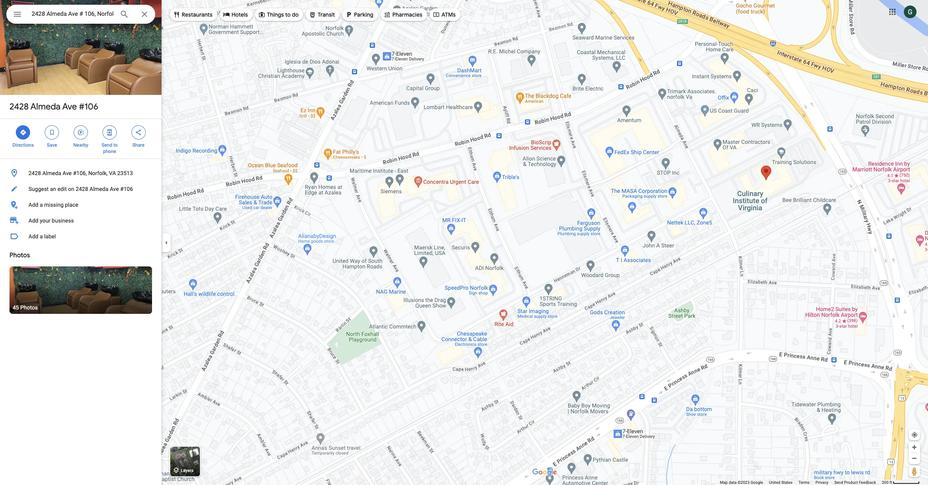Task type: vqa. For each thing, say whether or not it's contained in the screenshot.
Parking
yes



Task type: describe. For each thing, give the bounding box(es) containing it.
2428 almeda ave #106, norfolk, va 23513
[[29, 170, 133, 177]]

2428 Almeda Ave # 106, Norfolk, VA 23513 field
[[6, 5, 155, 24]]

show your location image
[[911, 432, 918, 439]]


[[433, 10, 440, 19]]

to inside  things to do
[[285, 11, 291, 18]]

map data ©2023 google
[[720, 481, 763, 486]]

0 vertical spatial photos
[[10, 252, 30, 260]]

 atms
[[433, 10, 456, 19]]

almeda for #106
[[30, 101, 60, 112]]

save
[[47, 143, 57, 148]]

200
[[882, 481, 889, 486]]

zoom out image
[[912, 456, 918, 462]]

send product feedback
[[835, 481, 876, 486]]

ave inside suggest an edit on 2428 almeda ave #106 button
[[110, 186, 119, 192]]

#106 inside button
[[120, 186, 133, 192]]

2428 inside button
[[76, 186, 88, 192]]

add for add a missing place
[[29, 202, 38, 208]]


[[48, 128, 56, 137]]

2428 almeda ave #106, norfolk, va 23513 button
[[0, 166, 162, 181]]

suggest an edit on 2428 almeda ave #106
[[29, 186, 133, 192]]

place
[[65, 202, 78, 208]]

states
[[782, 481, 793, 486]]

product
[[844, 481, 858, 486]]

#106,
[[73, 170, 87, 177]]

transit
[[318, 11, 335, 18]]

none field inside 2428 almeda ave # 106, norfolk, va 23513 field
[[32, 9, 113, 19]]

pharmacies
[[392, 11, 423, 18]]

privacy
[[816, 481, 829, 486]]

privacy button
[[816, 481, 829, 486]]

footer inside google maps element
[[720, 481, 882, 486]]

hotels
[[232, 11, 248, 18]]

united states
[[769, 481, 793, 486]]


[[223, 10, 230, 19]]

add your business
[[29, 218, 74, 224]]

collapse side panel image
[[162, 239, 171, 247]]


[[384, 10, 391, 19]]

norfolk,
[[88, 170, 108, 177]]

data
[[729, 481, 737, 486]]

google account: greg robinson  
(robinsongreg175@gmail.com) image
[[904, 5, 917, 18]]


[[173, 10, 180, 19]]

ft
[[890, 481, 893, 486]]

parking
[[354, 11, 373, 18]]

ave for #106,
[[63, 170, 72, 177]]

 restaurants
[[173, 10, 213, 19]]

add your business link
[[0, 213, 162, 229]]

almeda for #106,
[[42, 170, 61, 177]]

almeda inside suggest an edit on 2428 almeda ave #106 button
[[90, 186, 108, 192]]


[[77, 128, 84, 137]]

actions for 2428 almeda ave #106 region
[[0, 119, 162, 159]]


[[20, 128, 27, 137]]


[[135, 128, 142, 137]]

45
[[13, 305, 19, 311]]

0 horizontal spatial #106
[[79, 101, 98, 112]]

 hotels
[[223, 10, 248, 19]]

edit
[[58, 186, 67, 192]]

45 photos button
[[10, 267, 152, 314]]

terms button
[[799, 481, 810, 486]]

2428 almeda ave #106
[[10, 101, 98, 112]]

add for add your business
[[29, 218, 38, 224]]

45 photos
[[13, 305, 38, 311]]

send product feedback button
[[835, 481, 876, 486]]

to inside send to phone
[[113, 143, 118, 148]]

send to phone
[[102, 143, 118, 154]]

 things to do
[[258, 10, 299, 19]]

send for send product feedback
[[835, 481, 843, 486]]

do
[[292, 11, 299, 18]]

add for add a label
[[29, 234, 38, 240]]

2428 almeda ave #106 main content
[[0, 0, 162, 486]]

 transit
[[309, 10, 335, 19]]



Task type: locate. For each thing, give the bounding box(es) containing it.
add a label button
[[0, 229, 162, 245]]

send inside send to phone
[[102, 143, 112, 148]]

0 vertical spatial #106
[[79, 101, 98, 112]]

 parking
[[345, 10, 373, 19]]

0 vertical spatial 2428
[[10, 101, 29, 112]]

united states button
[[769, 481, 793, 486]]

2 vertical spatial add
[[29, 234, 38, 240]]

atms
[[442, 11, 456, 18]]

things
[[267, 11, 284, 18]]

a left label
[[40, 234, 43, 240]]

2428 right on
[[76, 186, 88, 192]]

0 vertical spatial to
[[285, 11, 291, 18]]

#106
[[79, 101, 98, 112], [120, 186, 133, 192]]

1 vertical spatial photos
[[20, 305, 38, 311]]

to up phone at the left of the page
[[113, 143, 118, 148]]

your
[[40, 218, 50, 224]]

2 vertical spatial almeda
[[90, 186, 108, 192]]

None field
[[32, 9, 113, 19]]

google
[[751, 481, 763, 486]]

3 add from the top
[[29, 234, 38, 240]]

add inside "button"
[[29, 202, 38, 208]]

almeda
[[30, 101, 60, 112], [42, 170, 61, 177], [90, 186, 108, 192]]

ave
[[62, 101, 77, 112], [63, 170, 72, 177], [110, 186, 119, 192]]

feedback
[[859, 481, 876, 486]]

send inside button
[[835, 481, 843, 486]]

 button
[[6, 5, 29, 25]]

2 vertical spatial ave
[[110, 186, 119, 192]]

2428 for 2428 almeda ave #106, norfolk, va 23513
[[29, 170, 41, 177]]

google maps element
[[0, 0, 928, 486]]

add inside 'button'
[[29, 234, 38, 240]]

0 horizontal spatial send
[[102, 143, 112, 148]]

footer containing map data ©2023 google
[[720, 481, 882, 486]]

share
[[132, 143, 145, 148]]

2428 for 2428 almeda ave #106
[[10, 101, 29, 112]]

2428
[[10, 101, 29, 112], [29, 170, 41, 177], [76, 186, 88, 192]]

almeda down 'norfolk,'
[[90, 186, 108, 192]]

zoom in image
[[912, 445, 918, 451]]

ave for #106
[[62, 101, 77, 112]]

photos
[[10, 252, 30, 260], [20, 305, 38, 311]]

 search field
[[6, 5, 155, 25]]

photos down 'add a label'
[[10, 252, 30, 260]]

 pharmacies
[[384, 10, 423, 19]]

add a missing place button
[[0, 197, 162, 213]]

almeda inside 2428 almeda ave #106, norfolk, va 23513 button
[[42, 170, 61, 177]]

1 vertical spatial send
[[835, 481, 843, 486]]

directions
[[12, 143, 34, 148]]

1 vertical spatial almeda
[[42, 170, 61, 177]]

send left product
[[835, 481, 843, 486]]

almeda up 
[[30, 101, 60, 112]]

nearby
[[73, 143, 88, 148]]

suggest an edit on 2428 almeda ave #106 button
[[0, 181, 162, 197]]


[[345, 10, 353, 19]]

ave left #106, at top
[[63, 170, 72, 177]]

0 vertical spatial almeda
[[30, 101, 60, 112]]

ave up actions for 2428 almeda ave #106 region in the left of the page
[[62, 101, 77, 112]]

2428 up suggest on the left top
[[29, 170, 41, 177]]

photos inside button
[[20, 305, 38, 311]]

1 vertical spatial #106
[[120, 186, 133, 192]]

#106 down 23513
[[120, 186, 133, 192]]

a
[[40, 202, 43, 208], [40, 234, 43, 240]]

©2023
[[738, 481, 750, 486]]

missing
[[44, 202, 64, 208]]

add left "your"
[[29, 218, 38, 224]]

1 horizontal spatial send
[[835, 481, 843, 486]]

label
[[44, 234, 56, 240]]

2 a from the top
[[40, 234, 43, 240]]

23513
[[117, 170, 133, 177]]

restaurants
[[182, 11, 213, 18]]

a inside "button"
[[40, 202, 43, 208]]

2428 up 
[[10, 101, 29, 112]]

send for send to phone
[[102, 143, 112, 148]]

terms
[[799, 481, 810, 486]]

ave down va
[[110, 186, 119, 192]]

add down suggest on the left top
[[29, 202, 38, 208]]

a inside 'button'
[[40, 234, 43, 240]]


[[106, 128, 113, 137]]

united
[[769, 481, 781, 486]]

1 horizontal spatial #106
[[120, 186, 133, 192]]

photos right 45
[[20, 305, 38, 311]]

2 vertical spatial 2428
[[76, 186, 88, 192]]

0 vertical spatial send
[[102, 143, 112, 148]]

1 vertical spatial ave
[[63, 170, 72, 177]]

show street view coverage image
[[909, 466, 920, 478]]

business
[[52, 218, 74, 224]]

a for missing
[[40, 202, 43, 208]]

2428 inside button
[[29, 170, 41, 177]]

send up phone at the left of the page
[[102, 143, 112, 148]]

add left label
[[29, 234, 38, 240]]

200 ft
[[882, 481, 893, 486]]

1 vertical spatial 2428
[[29, 170, 41, 177]]

send
[[102, 143, 112, 148], [835, 481, 843, 486]]

footer
[[720, 481, 882, 486]]

add
[[29, 202, 38, 208], [29, 218, 38, 224], [29, 234, 38, 240]]

phone
[[103, 149, 116, 154]]


[[258, 10, 265, 19]]

almeda up an
[[42, 170, 61, 177]]


[[309, 10, 316, 19]]

1 add from the top
[[29, 202, 38, 208]]

va
[[109, 170, 116, 177]]

1 a from the top
[[40, 202, 43, 208]]

add a label
[[29, 234, 56, 240]]

#106 up 
[[79, 101, 98, 112]]

a left missing
[[40, 202, 43, 208]]

200 ft button
[[882, 481, 920, 486]]

ave inside 2428 almeda ave #106, norfolk, va 23513 button
[[63, 170, 72, 177]]

1 horizontal spatial to
[[285, 11, 291, 18]]

add a missing place
[[29, 202, 78, 208]]

map
[[720, 481, 728, 486]]

1 vertical spatial a
[[40, 234, 43, 240]]

0 horizontal spatial to
[[113, 143, 118, 148]]

layers
[[181, 469, 194, 474]]


[[13, 9, 22, 20]]

1 vertical spatial to
[[113, 143, 118, 148]]

0 vertical spatial a
[[40, 202, 43, 208]]

0 vertical spatial add
[[29, 202, 38, 208]]

to
[[285, 11, 291, 18], [113, 143, 118, 148]]

to left do
[[285, 11, 291, 18]]

an
[[50, 186, 56, 192]]

suggest
[[29, 186, 49, 192]]

1 vertical spatial add
[[29, 218, 38, 224]]

2 add from the top
[[29, 218, 38, 224]]

a for label
[[40, 234, 43, 240]]

0 vertical spatial ave
[[62, 101, 77, 112]]

on
[[68, 186, 74, 192]]



